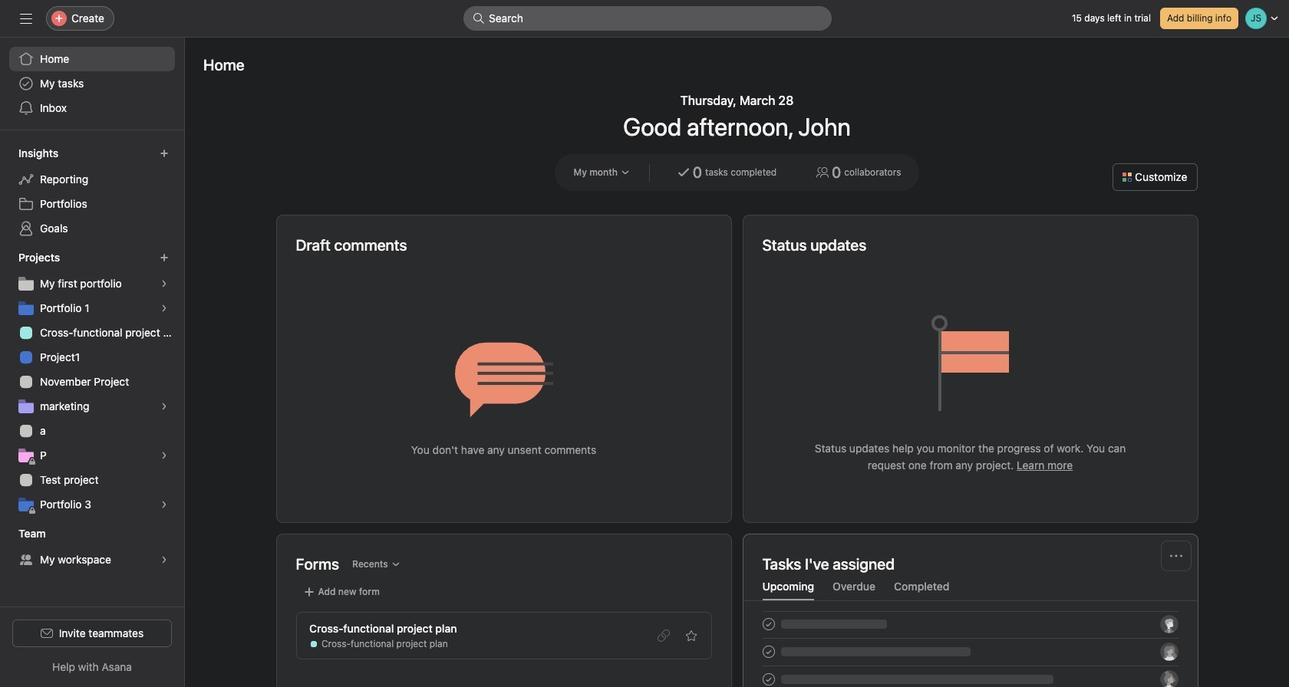 Task type: describe. For each thing, give the bounding box(es) containing it.
see details, my first portfolio image
[[160, 279, 169, 289]]

projects element
[[0, 244, 184, 520]]

see details, marketing image
[[160, 402, 169, 411]]

global element
[[0, 38, 184, 130]]

teams element
[[0, 520, 184, 576]]

see details, portfolio 3 image
[[160, 501, 169, 510]]

see details, p image
[[160, 451, 169, 461]]

see details, my workspace image
[[160, 556, 169, 565]]



Task type: vqa. For each thing, say whether or not it's contained in the screenshot.
"Ts"
no



Task type: locate. For each thing, give the bounding box(es) containing it.
new insights image
[[160, 149, 169, 158]]

copy form link image
[[658, 630, 670, 643]]

insights element
[[0, 140, 184, 244]]

add to favorites image
[[685, 630, 697, 643]]

actions image
[[1170, 550, 1183, 563]]

hide sidebar image
[[20, 12, 32, 25]]

new project or portfolio image
[[160, 253, 169, 263]]

list box
[[464, 6, 832, 31]]

prominent image
[[473, 12, 485, 25]]

see details, portfolio 1 image
[[160, 304, 169, 313]]



